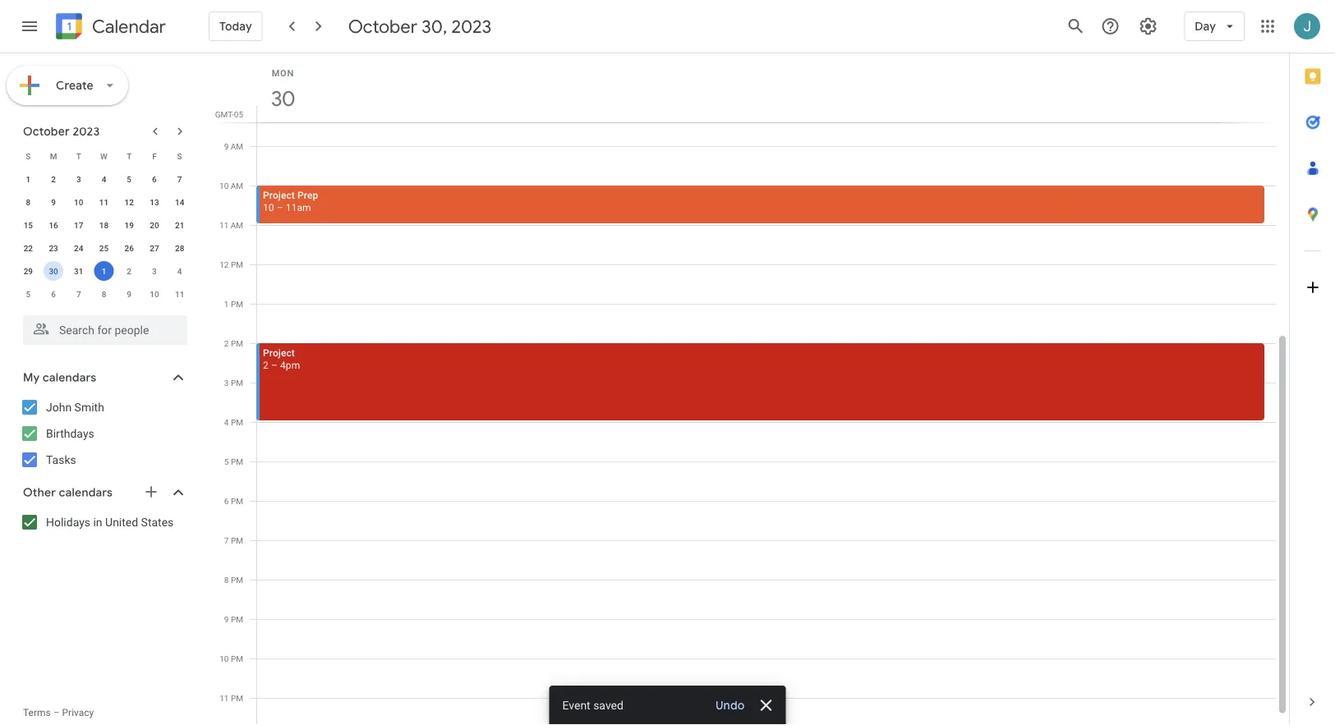 Task type: locate. For each thing, give the bounding box(es) containing it.
30 inside the mon 30
[[270, 85, 293, 112]]

9 am
[[224, 141, 243, 151]]

5 for november 5 element
[[26, 289, 31, 299]]

row up 11 element
[[16, 145, 192, 168]]

14
[[175, 197, 184, 207]]

0 vertical spatial 6
[[152, 174, 157, 184]]

1 vertical spatial 30
[[49, 266, 58, 276]]

gmt-05
[[215, 109, 243, 119]]

10 up "11 pm"
[[220, 654, 229, 664]]

23
[[49, 243, 58, 253]]

9 pm from the top
[[231, 575, 243, 585]]

october 2023
[[23, 124, 100, 139]]

6 down 30 element
[[51, 289, 56, 299]]

united
[[105, 516, 138, 529]]

project up 11am
[[263, 189, 295, 201]]

row containing 1
[[16, 168, 192, 191]]

28 element
[[170, 238, 190, 258]]

november 8 element
[[94, 284, 114, 304]]

calendars inside dropdown button
[[43, 371, 96, 386]]

row containing 5
[[16, 283, 192, 306]]

11 am
[[219, 220, 243, 230]]

today
[[219, 19, 252, 34]]

10 for 10 element at the left top of page
[[74, 197, 83, 207]]

1 horizontal spatial 4
[[177, 266, 182, 276]]

12 inside row
[[125, 197, 134, 207]]

1 vertical spatial 3
[[152, 266, 157, 276]]

None search field
[[0, 309, 204, 345]]

12 down "11 am"
[[220, 260, 229, 270]]

7 inside "element"
[[76, 289, 81, 299]]

0 horizontal spatial t
[[76, 151, 81, 161]]

my calendars
[[23, 371, 96, 386]]

1 horizontal spatial 12
[[220, 260, 229, 270]]

project
[[263, 189, 295, 201], [263, 347, 295, 359]]

3 up november 10 element
[[152, 266, 157, 276]]

am for 10 am
[[231, 181, 243, 191]]

4 inside november 4 element
[[177, 266, 182, 276]]

2 horizontal spatial 7
[[224, 536, 229, 546]]

2 horizontal spatial 6
[[224, 496, 229, 506]]

monday, october 30 element
[[264, 80, 302, 118]]

calendars up in
[[59, 486, 113, 501]]

3 inside november 3 element
[[152, 266, 157, 276]]

7 inside 30 grid
[[224, 536, 229, 546]]

1 vertical spatial am
[[231, 181, 243, 191]]

9 down november 2 element on the left of the page
[[127, 289, 132, 299]]

1 am from the top
[[231, 141, 243, 151]]

1 vertical spatial 8
[[102, 289, 106, 299]]

1 vertical spatial 7
[[76, 289, 81, 299]]

pm down 1 pm at the left top of the page
[[231, 339, 243, 349]]

11 for 11 element
[[99, 197, 109, 207]]

am down 9 am
[[231, 181, 243, 191]]

2023
[[452, 15, 492, 38], [73, 124, 100, 139]]

1 row from the top
[[16, 145, 192, 168]]

pm down 6 pm
[[231, 536, 243, 546]]

10 pm from the top
[[231, 615, 243, 625]]

0 vertical spatial 1
[[26, 174, 31, 184]]

gmt-
[[215, 109, 234, 119]]

0 horizontal spatial october
[[23, 124, 70, 139]]

8 up 9 pm
[[224, 575, 229, 585]]

1 cell
[[91, 260, 117, 283]]

5 down 29 element at the top left
[[26, 289, 31, 299]]

12 pm
[[220, 260, 243, 270]]

4 pm
[[224, 418, 243, 427]]

pm down '3 pm'
[[231, 418, 243, 427]]

0 horizontal spatial 12
[[125, 197, 134, 207]]

0 horizontal spatial 2023
[[73, 124, 100, 139]]

t left w
[[76, 151, 81, 161]]

3 up 10 element at the left top of page
[[76, 174, 81, 184]]

2 horizontal spatial 8
[[224, 575, 229, 585]]

s
[[26, 151, 31, 161], [177, 151, 182, 161]]

12 up 19
[[125, 197, 134, 207]]

1 vertical spatial 12
[[220, 260, 229, 270]]

row down w
[[16, 168, 192, 191]]

15
[[24, 220, 33, 230]]

am
[[231, 141, 243, 151], [231, 181, 243, 191], [231, 220, 243, 230]]

row down 25 'element'
[[16, 260, 192, 283]]

row group
[[16, 168, 192, 306]]

1 for the november 1, today element
[[102, 266, 106, 276]]

25 element
[[94, 238, 114, 258]]

november 5 element
[[18, 284, 38, 304]]

privacy
[[62, 708, 94, 719]]

05
[[234, 109, 243, 119]]

2 inside the project 2 – 4pm
[[263, 360, 269, 371]]

1 t from the left
[[76, 151, 81, 161]]

3 up 4 pm
[[224, 378, 229, 388]]

pm up 4 pm
[[231, 378, 243, 388]]

3
[[76, 174, 81, 184], [152, 266, 157, 276], [224, 378, 229, 388]]

t
[[76, 151, 81, 161], [127, 151, 132, 161]]

row up 18 element
[[16, 191, 192, 214]]

9 up "10 pm"
[[224, 615, 229, 625]]

november 1, today element
[[94, 261, 114, 281]]

calendars
[[43, 371, 96, 386], [59, 486, 113, 501]]

10 left 11am
[[263, 202, 274, 213]]

1 down 12 pm
[[224, 299, 229, 309]]

row up 25 'element'
[[16, 214, 192, 237]]

smith
[[74, 401, 104, 414]]

12 element
[[119, 192, 139, 212]]

1 s from the left
[[26, 151, 31, 161]]

2 horizontal spatial 4
[[224, 418, 229, 427]]

1
[[26, 174, 31, 184], [102, 266, 106, 276], [224, 299, 229, 309]]

pm up 7 pm
[[231, 496, 243, 506]]

terms
[[23, 708, 51, 719]]

4
[[102, 174, 106, 184], [177, 266, 182, 276], [224, 418, 229, 427]]

1 vertical spatial 2023
[[73, 124, 100, 139]]

2 pm from the top
[[231, 299, 243, 309]]

s right the f
[[177, 151, 182, 161]]

11 for 11 pm
[[220, 694, 229, 704]]

f
[[152, 151, 157, 161]]

0 vertical spatial am
[[231, 141, 243, 151]]

0 vertical spatial 30
[[270, 85, 293, 112]]

10 up "11 am"
[[219, 181, 229, 191]]

4 up november 11 element
[[177, 266, 182, 276]]

1 vertical spatial october
[[23, 124, 70, 139]]

0 vertical spatial 3
[[76, 174, 81, 184]]

8 up 15 element
[[26, 197, 31, 207]]

0 vertical spatial project
[[263, 189, 295, 201]]

2 horizontal spatial 3
[[224, 378, 229, 388]]

1 inside cell
[[102, 266, 106, 276]]

5 pm from the top
[[231, 418, 243, 427]]

0 horizontal spatial 30
[[49, 266, 58, 276]]

1 down 25 'element'
[[102, 266, 106, 276]]

october up m
[[23, 124, 70, 139]]

0 vertical spatial 2023
[[452, 15, 492, 38]]

2023 right 30,
[[452, 15, 492, 38]]

7 for november 7 "element"
[[76, 289, 81, 299]]

3 am from the top
[[231, 220, 243, 230]]

8 pm
[[224, 575, 243, 585]]

5 row from the top
[[16, 237, 192, 260]]

2 vertical spatial –
[[53, 708, 60, 719]]

10 down november 3 element
[[150, 289, 159, 299]]

project up 4pm
[[263, 347, 295, 359]]

2 vertical spatial 4
[[224, 418, 229, 427]]

11
[[99, 197, 109, 207], [219, 220, 229, 230], [175, 289, 184, 299], [220, 694, 229, 704]]

project prep 10 – 11am
[[263, 189, 318, 213]]

8 down the november 1, today element
[[102, 289, 106, 299]]

calendars up john smith
[[43, 371, 96, 386]]

6 inside 30 grid
[[224, 496, 229, 506]]

states
[[141, 516, 174, 529]]

8 inside 30 grid
[[224, 575, 229, 585]]

Search for people text field
[[33, 316, 178, 345]]

mon
[[272, 68, 294, 78]]

10 up 17
[[74, 197, 83, 207]]

0 vertical spatial 5
[[127, 174, 132, 184]]

2 vertical spatial 8
[[224, 575, 229, 585]]

3 inside 30 grid
[[224, 378, 229, 388]]

2 horizontal spatial 5
[[224, 457, 229, 467]]

1 horizontal spatial 30
[[270, 85, 293, 112]]

main drawer image
[[20, 16, 39, 36]]

calendars inside 'dropdown button'
[[59, 486, 113, 501]]

row containing 29
[[16, 260, 192, 283]]

12 for 12
[[125, 197, 134, 207]]

row
[[16, 145, 192, 168], [16, 168, 192, 191], [16, 191, 192, 214], [16, 214, 192, 237], [16, 237, 192, 260], [16, 260, 192, 283], [16, 283, 192, 306]]

0 horizontal spatial 6
[[51, 289, 56, 299]]

am down 05 on the top left of page
[[231, 141, 243, 151]]

7 down 6 pm
[[224, 536, 229, 546]]

am up 12 pm
[[231, 220, 243, 230]]

pm down "10 pm"
[[231, 694, 243, 704]]

pm up 9 pm
[[231, 575, 243, 585]]

11 pm from the top
[[231, 654, 243, 664]]

1 vertical spatial 5
[[26, 289, 31, 299]]

project inside project prep 10 – 11am
[[263, 189, 295, 201]]

0 vertical spatial 12
[[125, 197, 134, 207]]

tab list
[[1290, 53, 1336, 680]]

8 inside november 8 element
[[102, 289, 106, 299]]

1 vertical spatial 4
[[177, 266, 182, 276]]

create button
[[7, 66, 128, 105]]

2 pm
[[224, 339, 243, 349]]

pm down 4 pm
[[231, 457, 243, 467]]

terms link
[[23, 708, 51, 719]]

22
[[24, 243, 33, 253]]

2 project from the top
[[263, 347, 295, 359]]

1 horizontal spatial 1
[[102, 266, 106, 276]]

2 s from the left
[[177, 151, 182, 161]]

6 pm
[[224, 496, 243, 506]]

1 horizontal spatial 7
[[177, 174, 182, 184]]

6 for 6 pm
[[224, 496, 229, 506]]

1 horizontal spatial t
[[127, 151, 132, 161]]

w
[[100, 151, 108, 161]]

7
[[177, 174, 182, 184], [76, 289, 81, 299], [224, 536, 229, 546]]

1 vertical spatial 1
[[102, 266, 106, 276]]

–
[[277, 202, 283, 213], [271, 360, 278, 371], [53, 708, 60, 719]]

calendar element
[[53, 10, 166, 46]]

2 left 4pm
[[263, 360, 269, 371]]

10 for november 10 element
[[150, 289, 159, 299]]

2
[[51, 174, 56, 184], [127, 266, 132, 276], [224, 339, 229, 349], [263, 360, 269, 371]]

project inside the project 2 – 4pm
[[263, 347, 295, 359]]

october
[[348, 15, 418, 38], [23, 124, 70, 139]]

11 down november 4 element
[[175, 289, 184, 299]]

t left the f
[[127, 151, 132, 161]]

2 vertical spatial 7
[[224, 536, 229, 546]]

holidays
[[46, 516, 90, 529]]

0 horizontal spatial s
[[26, 151, 31, 161]]

– left 4pm
[[271, 360, 278, 371]]

2 horizontal spatial 1
[[224, 299, 229, 309]]

1 horizontal spatial october
[[348, 15, 418, 38]]

12
[[125, 197, 134, 207], [220, 260, 229, 270]]

20 element
[[145, 215, 164, 235]]

4 pm from the top
[[231, 378, 243, 388]]

day button
[[1185, 7, 1245, 46]]

0 horizontal spatial 1
[[26, 174, 31, 184]]

4 row from the top
[[16, 214, 192, 237]]

tasks
[[46, 453, 76, 467]]

1 horizontal spatial 2023
[[452, 15, 492, 38]]

6 down the f
[[152, 174, 157, 184]]

2 vertical spatial 5
[[224, 457, 229, 467]]

6
[[152, 174, 157, 184], [51, 289, 56, 299], [224, 496, 229, 506]]

24
[[74, 243, 83, 253]]

pm for 8 pm
[[231, 575, 243, 585]]

october left 30,
[[348, 15, 418, 38]]

2 vertical spatial 1
[[224, 299, 229, 309]]

5 up the 12 element
[[127, 174, 132, 184]]

1 project from the top
[[263, 189, 295, 201]]

2023 down create
[[73, 124, 100, 139]]

6 pm from the top
[[231, 457, 243, 467]]

9 up 16 element
[[51, 197, 56, 207]]

pm down '8 pm'
[[231, 615, 243, 625]]

2 vertical spatial 3
[[224, 378, 229, 388]]

9 down gmt-
[[224, 141, 229, 151]]

11 down "10 pm"
[[220, 694, 229, 704]]

12 pm from the top
[[231, 694, 243, 704]]

2 vertical spatial am
[[231, 220, 243, 230]]

3 row from the top
[[16, 191, 192, 214]]

am for 9 am
[[231, 141, 243, 151]]

3 for 3 pm
[[224, 378, 229, 388]]

0 vertical spatial october
[[348, 15, 418, 38]]

project for 4pm
[[263, 347, 295, 359]]

– right the terms
[[53, 708, 60, 719]]

9 for 9 pm
[[224, 615, 229, 625]]

4 down '3 pm'
[[224, 418, 229, 427]]

1 horizontal spatial s
[[177, 151, 182, 161]]

calendars for other calendars
[[59, 486, 113, 501]]

1 vertical spatial 6
[[51, 289, 56, 299]]

pm down 9 pm
[[231, 654, 243, 664]]

21 element
[[170, 215, 190, 235]]

7 row from the top
[[16, 283, 192, 306]]

5 for 5 pm
[[224, 457, 229, 467]]

30
[[270, 85, 293, 112], [49, 266, 58, 276]]

1 vertical spatial calendars
[[59, 486, 113, 501]]

0 horizontal spatial 8
[[26, 197, 31, 207]]

30 down mon
[[270, 85, 293, 112]]

1 horizontal spatial 3
[[152, 266, 157, 276]]

0 vertical spatial 4
[[102, 174, 106, 184]]

holidays in united states
[[46, 516, 174, 529]]

0 vertical spatial –
[[277, 202, 283, 213]]

1 up 15 element
[[26, 174, 31, 184]]

27
[[150, 243, 159, 253]]

1 vertical spatial project
[[263, 347, 295, 359]]

5
[[127, 174, 132, 184], [26, 289, 31, 299], [224, 457, 229, 467]]

1 pm from the top
[[231, 260, 243, 270]]

3 pm from the top
[[231, 339, 243, 349]]

2 row from the top
[[16, 168, 192, 191]]

pm up 1 pm at the left top of the page
[[231, 260, 243, 270]]

2 am from the top
[[231, 181, 243, 191]]

november 7 element
[[69, 284, 89, 304]]

2 down m
[[51, 174, 56, 184]]

november 4 element
[[170, 261, 190, 281]]

9
[[224, 141, 229, 151], [51, 197, 56, 207], [127, 289, 132, 299], [224, 615, 229, 625]]

6 row from the top
[[16, 260, 192, 283]]

undo button
[[709, 698, 752, 714]]

row up the november 1, today element
[[16, 237, 192, 260]]

1 inside 30 grid
[[224, 299, 229, 309]]

5 inside 30 grid
[[224, 457, 229, 467]]

row group containing 1
[[16, 168, 192, 306]]

0 vertical spatial calendars
[[43, 371, 96, 386]]

pm up 2 pm
[[231, 299, 243, 309]]

4 up 11 element
[[102, 174, 106, 184]]

25
[[99, 243, 109, 253]]

0 horizontal spatial 7
[[76, 289, 81, 299]]

6 up 7 pm
[[224, 496, 229, 506]]

10 element
[[69, 192, 89, 212]]

5 down 4 pm
[[224, 457, 229, 467]]

7 down 31 element
[[76, 289, 81, 299]]

7 pm from the top
[[231, 496, 243, 506]]

1 horizontal spatial 8
[[102, 289, 106, 299]]

11 up 18
[[99, 197, 109, 207]]

15 element
[[18, 215, 38, 235]]

0 horizontal spatial 5
[[26, 289, 31, 299]]

4 inside 30 grid
[[224, 418, 229, 427]]

0 vertical spatial 8
[[26, 197, 31, 207]]

october for october 30, 2023
[[348, 15, 418, 38]]

3 for november 3 element
[[152, 266, 157, 276]]

8
[[26, 197, 31, 207], [102, 289, 106, 299], [224, 575, 229, 585]]

s left m
[[26, 151, 31, 161]]

10 inside project prep 10 – 11am
[[263, 202, 274, 213]]

row down the november 1, today element
[[16, 283, 192, 306]]

4 for 4 pm
[[224, 418, 229, 427]]

october 30, 2023
[[348, 15, 492, 38]]

1 pm
[[224, 299, 243, 309]]

2 vertical spatial 6
[[224, 496, 229, 506]]

8 pm from the top
[[231, 536, 243, 546]]

10
[[219, 181, 229, 191], [74, 197, 83, 207], [263, 202, 274, 213], [150, 289, 159, 299], [220, 654, 229, 664]]

1 vertical spatial –
[[271, 360, 278, 371]]

7 up 14 element
[[177, 174, 182, 184]]

12 inside 30 grid
[[220, 260, 229, 270]]

11 down 10 am at the left top of page
[[219, 220, 229, 230]]

30 down 23
[[49, 266, 58, 276]]

– left 11am
[[277, 202, 283, 213]]



Task type: describe. For each thing, give the bounding box(es) containing it.
31 element
[[69, 261, 89, 281]]

4pm
[[280, 360, 300, 371]]

pm for 10 pm
[[231, 654, 243, 664]]

30 element
[[44, 261, 63, 281]]

2 down 1 pm at the left top of the page
[[224, 339, 229, 349]]

11 element
[[94, 192, 114, 212]]

10 am
[[219, 181, 243, 191]]

november 10 element
[[145, 284, 164, 304]]

november 2 element
[[119, 261, 139, 281]]

pm for 7 pm
[[231, 536, 243, 546]]

today button
[[209, 7, 263, 46]]

30 cell
[[41, 260, 66, 283]]

10 for 10 am
[[219, 181, 229, 191]]

0 horizontal spatial 4
[[102, 174, 106, 184]]

my
[[23, 371, 40, 386]]

birthdays
[[46, 427, 94, 441]]

11 pm
[[220, 694, 243, 704]]

13
[[150, 197, 159, 207]]

saved
[[594, 699, 624, 713]]

2 down 26 element at the top left
[[127, 266, 132, 276]]

17
[[74, 220, 83, 230]]

november 11 element
[[170, 284, 190, 304]]

in
[[93, 516, 102, 529]]

7 for 7 pm
[[224, 536, 229, 546]]

10 for 10 pm
[[220, 654, 229, 664]]

row containing s
[[16, 145, 192, 168]]

5 pm
[[224, 457, 243, 467]]

1 horizontal spatial 5
[[127, 174, 132, 184]]

november 9 element
[[119, 284, 139, 304]]

november 3 element
[[145, 261, 164, 281]]

2 t from the left
[[127, 151, 132, 161]]

13 element
[[145, 192, 164, 212]]

day
[[1195, 19, 1217, 34]]

pm for 2 pm
[[231, 339, 243, 349]]

20
[[150, 220, 159, 230]]

7 pm
[[224, 536, 243, 546]]

11am
[[286, 202, 311, 213]]

27 element
[[145, 238, 164, 258]]

29 element
[[18, 261, 38, 281]]

22 element
[[18, 238, 38, 258]]

30 inside 30 element
[[49, 266, 58, 276]]

23 element
[[44, 238, 63, 258]]

9 for 9 am
[[224, 141, 229, 151]]

10 pm
[[220, 654, 243, 664]]

project 2 – 4pm
[[263, 347, 300, 371]]

30 grid
[[210, 53, 1290, 726]]

november 6 element
[[44, 284, 63, 304]]

9 for november 9 element
[[127, 289, 132, 299]]

3 pm
[[224, 378, 243, 388]]

8 for 8 pm
[[224, 575, 229, 585]]

row containing 15
[[16, 214, 192, 237]]

– inside the project 2 – 4pm
[[271, 360, 278, 371]]

31
[[74, 266, 83, 276]]

0 horizontal spatial 3
[[76, 174, 81, 184]]

event
[[563, 699, 591, 713]]

john smith
[[46, 401, 104, 414]]

19
[[125, 220, 134, 230]]

event saved
[[563, 699, 624, 713]]

14 element
[[170, 192, 190, 212]]

11 for 11 am
[[219, 220, 229, 230]]

pm for 9 pm
[[231, 615, 243, 625]]

– inside project prep 10 – 11am
[[277, 202, 283, 213]]

project for –
[[263, 189, 295, 201]]

pm for 5 pm
[[231, 457, 243, 467]]

16 element
[[44, 215, 63, 235]]

1 for 1 pm
[[224, 299, 229, 309]]

calendar
[[92, 15, 166, 38]]

28
[[175, 243, 184, 253]]

other calendars button
[[3, 480, 204, 506]]

pm for 1 pm
[[231, 299, 243, 309]]

30,
[[422, 15, 447, 38]]

m
[[50, 151, 57, 161]]

my calendars button
[[3, 365, 204, 391]]

support image
[[1101, 16, 1121, 36]]

create
[[56, 78, 94, 93]]

1 horizontal spatial 6
[[152, 174, 157, 184]]

18 element
[[94, 215, 114, 235]]

19 element
[[119, 215, 139, 235]]

other
[[23, 486, 56, 501]]

prep
[[298, 189, 318, 201]]

29
[[24, 266, 33, 276]]

18
[[99, 220, 109, 230]]

16
[[49, 220, 58, 230]]

pm for 12 pm
[[231, 260, 243, 270]]

other calendars
[[23, 486, 113, 501]]

add other calendars image
[[143, 484, 159, 501]]

4 for november 4 element
[[177, 266, 182, 276]]

8 for november 8 element
[[102, 289, 106, 299]]

26
[[125, 243, 134, 253]]

12 for 12 pm
[[220, 260, 229, 270]]

pm for 11 pm
[[231, 694, 243, 704]]

pm for 6 pm
[[231, 496, 243, 506]]

pm for 4 pm
[[231, 418, 243, 427]]

row containing 22
[[16, 237, 192, 260]]

terms – privacy
[[23, 708, 94, 719]]

0 vertical spatial 7
[[177, 174, 182, 184]]

am for 11 am
[[231, 220, 243, 230]]

mon 30
[[270, 68, 294, 112]]

row containing 8
[[16, 191, 192, 214]]

11 for november 11 element
[[175, 289, 184, 299]]

settings menu image
[[1139, 16, 1158, 36]]

undo
[[716, 699, 745, 713]]

calendar heading
[[89, 15, 166, 38]]

october 2023 grid
[[16, 145, 192, 306]]

6 for "november 6" element
[[51, 289, 56, 299]]

17 element
[[69, 215, 89, 235]]

calendars for my calendars
[[43, 371, 96, 386]]

pm for 3 pm
[[231, 378, 243, 388]]

9 pm
[[224, 615, 243, 625]]

26 element
[[119, 238, 139, 258]]

john
[[46, 401, 72, 414]]

30 column header
[[256, 53, 1277, 122]]

privacy link
[[62, 708, 94, 719]]

my calendars list
[[3, 395, 204, 473]]

21
[[175, 220, 184, 230]]

october for october 2023
[[23, 124, 70, 139]]

24 element
[[69, 238, 89, 258]]



Task type: vqa. For each thing, say whether or not it's contained in the screenshot.
right 6
yes



